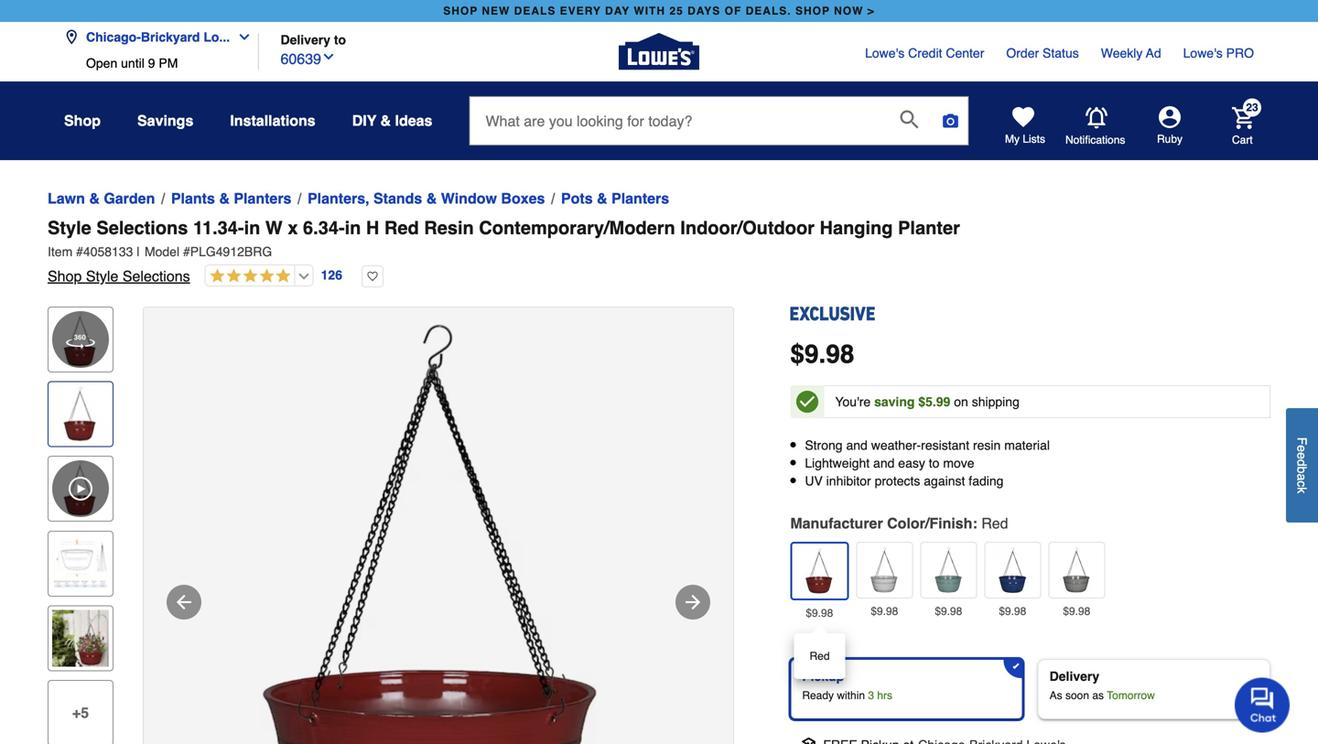 Task type: vqa. For each thing, say whether or not it's contained in the screenshot.
Lowe's in 'link'
yes



Task type: describe. For each thing, give the bounding box(es) containing it.
pro
[[1226, 46, 1254, 60]]

planter
[[898, 217, 960, 238]]

credit
[[908, 46, 942, 60]]

|
[[137, 244, 140, 259]]

1 # from the left
[[76, 244, 83, 259]]

deals.
[[746, 5, 792, 17]]

c
[[1295, 481, 1310, 487]]

>
[[868, 5, 875, 17]]

search image
[[900, 110, 919, 128]]

soon
[[1066, 689, 1089, 702]]

& for lawn
[[89, 190, 100, 207]]

open
[[86, 56, 117, 70]]

4.8 stars image
[[206, 268, 291, 285]]

of
[[725, 5, 742, 17]]

diy & ideas
[[352, 112, 432, 129]]

lists
[[1023, 133, 1045, 146]]

lowe's home improvement cart image
[[1232, 107, 1254, 129]]

a
[[1295, 474, 1310, 481]]

easy
[[898, 456, 925, 471]]

arrow right image
[[682, 591, 704, 613]]

ideas
[[395, 112, 432, 129]]

status
[[1043, 46, 1079, 60]]

shop new deals every day with 25 days of deals. shop now >
[[443, 5, 875, 17]]

style selections  #plg4912brg - thumbnail image
[[52, 386, 109, 443]]

ruby button
[[1126, 106, 1214, 146]]

2 vertical spatial red
[[810, 650, 830, 663]]

order
[[1006, 46, 1039, 60]]

weekly ad
[[1101, 46, 1161, 60]]

w
[[265, 217, 283, 238]]

gray image
[[1053, 546, 1101, 594]]

f e e d b a c k
[[1295, 437, 1310, 493]]

material
[[1004, 438, 1050, 453]]

my
[[1005, 133, 1020, 146]]

new
[[482, 5, 510, 17]]

stands
[[373, 190, 422, 207]]

2 horizontal spatial red
[[982, 515, 1008, 532]]

you're
[[835, 395, 871, 409]]

1 vertical spatial selections
[[123, 268, 190, 285]]

strong
[[805, 438, 843, 453]]

0 vertical spatial and
[[846, 438, 868, 453]]

order status link
[[1006, 44, 1079, 62]]

style selections 11.34-in w x 6.34-in h red resin contemporary/modern indoor/outdoor hanging planter item # 4058133 | model # plg4912brg
[[48, 217, 960, 259]]

$9.98 for white image
[[871, 605, 898, 618]]

my lists link
[[1005, 106, 1045, 146]]

style selections  #plg4912brg - thumbnail3 image
[[52, 610, 109, 667]]

order status
[[1006, 46, 1079, 60]]

2 shop from the left
[[795, 5, 830, 17]]

now
[[834, 5, 864, 17]]

shop for shop style selections
[[48, 268, 82, 285]]

brickyard
[[141, 30, 200, 44]]

blue image
[[989, 546, 1037, 594]]

with
[[634, 5, 666, 17]]

installations
[[230, 112, 316, 129]]

lo...
[[204, 30, 230, 44]]

style selections  #plg4912brg - thumbnail2 image
[[52, 535, 109, 592]]

to inside 'strong and weather-resistant resin material lightweight and easy to move uv inhibitor protects against fading'
[[929, 456, 940, 471]]

1 e from the top
[[1295, 445, 1310, 452]]

planters for plants & planters
[[234, 190, 292, 207]]

$9.98 for gray image
[[1063, 605, 1091, 618]]

style inside style selections 11.34-in w x 6.34-in h red resin contemporary/modern indoor/outdoor hanging planter item # 4058133 | model # plg4912brg
[[48, 217, 91, 238]]

d
[[1295, 459, 1310, 466]]

color/finish
[[887, 515, 973, 532]]

chicago-
[[86, 30, 141, 44]]

lawn
[[48, 190, 85, 207]]

$ 9 . 98
[[790, 340, 854, 369]]

lowe's for lowe's credit center
[[865, 46, 905, 60]]

25
[[670, 5, 684, 17]]

my lists
[[1005, 133, 1045, 146]]

style selections  #plg4912brg image
[[144, 308, 733, 744]]

selections inside style selections 11.34-in w x 6.34-in h red resin contemporary/modern indoor/outdoor hanging planter item # 4058133 | model # plg4912brg
[[96, 217, 188, 238]]

pots & planters link
[[561, 188, 669, 210]]

0 vertical spatial to
[[334, 32, 346, 47]]

98
[[826, 340, 854, 369]]

1 shop from the left
[[443, 5, 478, 17]]

2 # from the left
[[183, 244, 190, 259]]

resistant
[[921, 438, 970, 453]]

shop style selections
[[48, 268, 190, 285]]

3
[[868, 689, 874, 702]]

& for pots
[[597, 190, 607, 207]]

1 horizontal spatial 9
[[805, 340, 819, 369]]

red inside style selections 11.34-in w x 6.34-in h red resin contemporary/modern indoor/outdoor hanging planter item # 4058133 | model # plg4912brg
[[384, 217, 419, 238]]

lowe's for lowe's pro
[[1183, 46, 1223, 60]]

center
[[946, 46, 984, 60]]

resin
[[973, 438, 1001, 453]]

pickup ready within 3 hrs
[[802, 669, 893, 702]]

chevron down image
[[230, 30, 252, 44]]

:
[[973, 515, 977, 532]]

until
[[121, 56, 144, 70]]

delivery for as
[[1050, 669, 1100, 684]]

lowe's credit center
[[865, 46, 984, 60]]

shop for shop
[[64, 112, 101, 129]]

1 horizontal spatial and
[[873, 456, 895, 471]]

0 vertical spatial 9
[[148, 56, 155, 70]]

ad
[[1146, 46, 1161, 60]]

shop new deals every day with 25 days of deals. shop now > link
[[440, 0, 879, 22]]

manufacturer color/finish : red
[[790, 515, 1008, 532]]

$9.98 for blue image
[[999, 605, 1026, 618]]

cart
[[1232, 133, 1253, 146]]



Task type: locate. For each thing, give the bounding box(es) containing it.
1 horizontal spatial in
[[345, 217, 361, 238]]

shop left new
[[443, 5, 478, 17]]

pots
[[561, 190, 593, 207]]

2 lowe's from the left
[[1183, 46, 1223, 60]]

# right item
[[76, 244, 83, 259]]

0 vertical spatial style
[[48, 217, 91, 238]]

lowe's left credit
[[865, 46, 905, 60]]

delivery as soon as tomorrow
[[1050, 669, 1155, 702]]

uv
[[805, 474, 823, 489]]

pickup image
[[801, 738, 816, 744]]

every
[[560, 5, 601, 17]]

0 horizontal spatial lowe's
[[865, 46, 905, 60]]

delivery up the 60639
[[281, 32, 330, 47]]

weather-
[[871, 438, 921, 453]]

$9.98 down white image
[[871, 605, 898, 618]]

planters, stands & window boxes
[[308, 190, 545, 207]]

delivery up soon
[[1050, 669, 1100, 684]]

hrs
[[877, 689, 893, 702]]

lawn & garden link
[[48, 188, 155, 210]]

$9.98
[[871, 605, 898, 618], [935, 605, 962, 618], [999, 605, 1026, 618], [1063, 605, 1091, 618], [806, 607, 833, 620]]

heart outline image
[[362, 265, 384, 287]]

1 horizontal spatial shop
[[795, 5, 830, 17]]

to up against
[[929, 456, 940, 471]]

& up 11.34-
[[219, 190, 230, 207]]

1 horizontal spatial red
[[810, 650, 830, 663]]

& right diy
[[380, 112, 391, 129]]

planters up item number 4 0 5 8 1 3 3 and model number p l g 4 9 1 2 b r g element
[[612, 190, 669, 207]]

location image
[[64, 30, 79, 44]]

manufacturer
[[790, 515, 883, 532]]

None search field
[[469, 96, 969, 160]]

indoor/outdoor
[[680, 217, 815, 238]]

1 vertical spatial 9
[[805, 340, 819, 369]]

planters up w
[[234, 190, 292, 207]]

11.34-
[[193, 217, 244, 238]]

red image
[[796, 547, 843, 595]]

1 horizontal spatial #
[[183, 244, 190, 259]]

1 horizontal spatial lowe's
[[1183, 46, 1223, 60]]

0 horizontal spatial to
[[334, 32, 346, 47]]

within
[[837, 689, 865, 702]]

style
[[48, 217, 91, 238], [86, 268, 118, 285]]

& for diy
[[380, 112, 391, 129]]

weekly ad link
[[1101, 44, 1161, 62]]

$9.98 down gray image
[[1063, 605, 1091, 618]]

installations button
[[230, 104, 316, 137]]

$9.98 for spa blue image
[[935, 605, 962, 618]]

shop down item
[[48, 268, 82, 285]]

red right :
[[982, 515, 1008, 532]]

1 lowe's from the left
[[865, 46, 905, 60]]

lowe's left pro
[[1183, 46, 1223, 60]]

delivery
[[281, 32, 330, 47], [1050, 669, 1100, 684]]

shop
[[443, 5, 478, 17], [795, 5, 830, 17]]

0 vertical spatial selections
[[96, 217, 188, 238]]

60639 button
[[281, 46, 336, 70]]

1 planters from the left
[[234, 190, 292, 207]]

& right pots
[[597, 190, 607, 207]]

as
[[1092, 689, 1104, 702]]

notifications
[[1066, 133, 1125, 146]]

lowe's home improvement logo image
[[619, 11, 699, 92]]

shop down open
[[64, 112, 101, 129]]

pickup
[[802, 669, 844, 684]]

saving
[[874, 395, 915, 409]]

savings
[[137, 112, 193, 129]]

lowe's home improvement lists image
[[1012, 106, 1034, 128]]

as
[[1050, 689, 1063, 702]]

deals
[[514, 5, 556, 17]]

$9.98 down blue image
[[999, 605, 1026, 618]]

0 horizontal spatial and
[[846, 438, 868, 453]]

9 left pm
[[148, 56, 155, 70]]

selections down model
[[123, 268, 190, 285]]

1 vertical spatial to
[[929, 456, 940, 471]]

weekly
[[1101, 46, 1143, 60]]

0 horizontal spatial shop
[[443, 5, 478, 17]]

1 vertical spatial shop
[[48, 268, 82, 285]]

& inside button
[[380, 112, 391, 129]]

hanging
[[820, 217, 893, 238]]

and up lightweight
[[846, 438, 868, 453]]

days
[[688, 5, 721, 17]]

chat invite button image
[[1235, 677, 1291, 733]]

1 horizontal spatial planters
[[612, 190, 669, 207]]

$5.99
[[918, 395, 951, 409]]

1 vertical spatial style
[[86, 268, 118, 285]]

protects
[[875, 474, 920, 489]]

pm
[[159, 56, 178, 70]]

9
[[148, 56, 155, 70], [805, 340, 819, 369]]

window
[[441, 190, 497, 207]]

0 horizontal spatial red
[[384, 217, 419, 238]]

lawn & garden
[[48, 190, 155, 207]]

planters,
[[308, 190, 369, 207]]

lowe's home improvement notification center image
[[1086, 107, 1108, 129]]

b
[[1295, 466, 1310, 474]]

lowe's pro
[[1183, 46, 1254, 60]]

9 left 98
[[805, 340, 819, 369]]

1 vertical spatial and
[[873, 456, 895, 471]]

1 in from the left
[[244, 217, 260, 238]]

23
[[1246, 101, 1258, 114]]

camera image
[[941, 112, 960, 130]]

style down 4058133
[[86, 268, 118, 285]]

plg4912brg
[[190, 244, 272, 259]]

plants & planters link
[[171, 188, 292, 210]]

arrow left image
[[173, 591, 195, 613]]

garden
[[104, 190, 155, 207]]

0 horizontal spatial in
[[244, 217, 260, 238]]

& for plants
[[219, 190, 230, 207]]

shop
[[64, 112, 101, 129], [48, 268, 82, 285]]

0 horizontal spatial #
[[76, 244, 83, 259]]

item
[[48, 244, 73, 259]]

0 vertical spatial delivery
[[281, 32, 330, 47]]

inhibitor
[[826, 474, 871, 489]]

and down weather-
[[873, 456, 895, 471]]

0 horizontal spatial planters
[[234, 190, 292, 207]]

tomorrow
[[1107, 689, 1155, 702]]

e up b
[[1295, 452, 1310, 459]]

check circle filled image
[[796, 391, 818, 413]]

in left h
[[345, 217, 361, 238]]

4058133
[[83, 244, 133, 259]]

126
[[321, 268, 342, 283]]

white image
[[861, 546, 908, 594]]

diy
[[352, 112, 376, 129]]

& right lawn
[[89, 190, 100, 207]]

item number 4 0 5 8 1 3 3 and model number p l g 4 9 1 2 b r g element
[[48, 243, 1271, 261]]

$9.98 down spa blue image
[[935, 605, 962, 618]]

shipping
[[972, 395, 1020, 409]]

Search Query text field
[[470, 97, 886, 145]]

2 planters from the left
[[612, 190, 669, 207]]

in
[[244, 217, 260, 238], [345, 217, 361, 238]]

2 in from the left
[[345, 217, 361, 238]]

plants
[[171, 190, 215, 207]]

& right stands
[[426, 190, 437, 207]]

$9.98 for red image
[[806, 607, 833, 620]]

spa blue image
[[925, 546, 972, 594]]

&
[[380, 112, 391, 129], [89, 190, 100, 207], [219, 190, 230, 207], [426, 190, 437, 207], [597, 190, 607, 207]]

option group
[[783, 652, 1278, 727]]

lightweight
[[805, 456, 870, 471]]

x
[[288, 217, 298, 238]]

1 horizontal spatial delivery
[[1050, 669, 1100, 684]]

savings button
[[137, 104, 193, 137]]

# right model
[[183, 244, 190, 259]]

delivery inside delivery as soon as tomorrow
[[1050, 669, 1100, 684]]

chicago-brickyard lo...
[[86, 30, 230, 44]]

delivery to
[[281, 32, 346, 47]]

red
[[384, 217, 419, 238], [982, 515, 1008, 532], [810, 650, 830, 663]]

shop left the now in the top of the page
[[795, 5, 830, 17]]

f e e d b a c k button
[[1286, 408, 1318, 523]]

$
[[790, 340, 805, 369]]

0 vertical spatial red
[[384, 217, 419, 238]]

option group containing pickup
[[783, 652, 1278, 727]]

model
[[145, 244, 179, 259]]

1 vertical spatial delivery
[[1050, 669, 1100, 684]]

to up chevron down icon
[[334, 32, 346, 47]]

k
[[1295, 487, 1310, 493]]

planters for pots & planters
[[612, 190, 669, 207]]

planters, stands & window boxes link
[[308, 188, 545, 210]]

selections up |
[[96, 217, 188, 238]]

red up 'pickup' at the right
[[810, 650, 830, 663]]

0 vertical spatial shop
[[64, 112, 101, 129]]

1 horizontal spatial to
[[929, 456, 940, 471]]

0 horizontal spatial delivery
[[281, 32, 330, 47]]

1 vertical spatial red
[[982, 515, 1008, 532]]

style up item
[[48, 217, 91, 238]]

open until 9 pm
[[86, 56, 178, 70]]

selections
[[96, 217, 188, 238], [123, 268, 190, 285]]

to
[[334, 32, 346, 47], [929, 456, 940, 471]]

$9.98 down red image
[[806, 607, 833, 620]]

60639
[[281, 50, 321, 67]]

.
[[819, 340, 826, 369]]

delivery for to
[[281, 32, 330, 47]]

chevron down image
[[321, 49, 336, 64]]

in left w
[[244, 217, 260, 238]]

and
[[846, 438, 868, 453], [873, 456, 895, 471]]

0 horizontal spatial 9
[[148, 56, 155, 70]]

chicago-brickyard lo... button
[[64, 19, 259, 56]]

boxes
[[501, 190, 545, 207]]

2 e from the top
[[1295, 452, 1310, 459]]

fading
[[969, 474, 1004, 489]]

e up d
[[1295, 445, 1310, 452]]

red right h
[[384, 217, 419, 238]]

#
[[76, 244, 83, 259], [183, 244, 190, 259]]

+5
[[72, 704, 89, 721]]

diy & ideas button
[[352, 104, 432, 137]]



